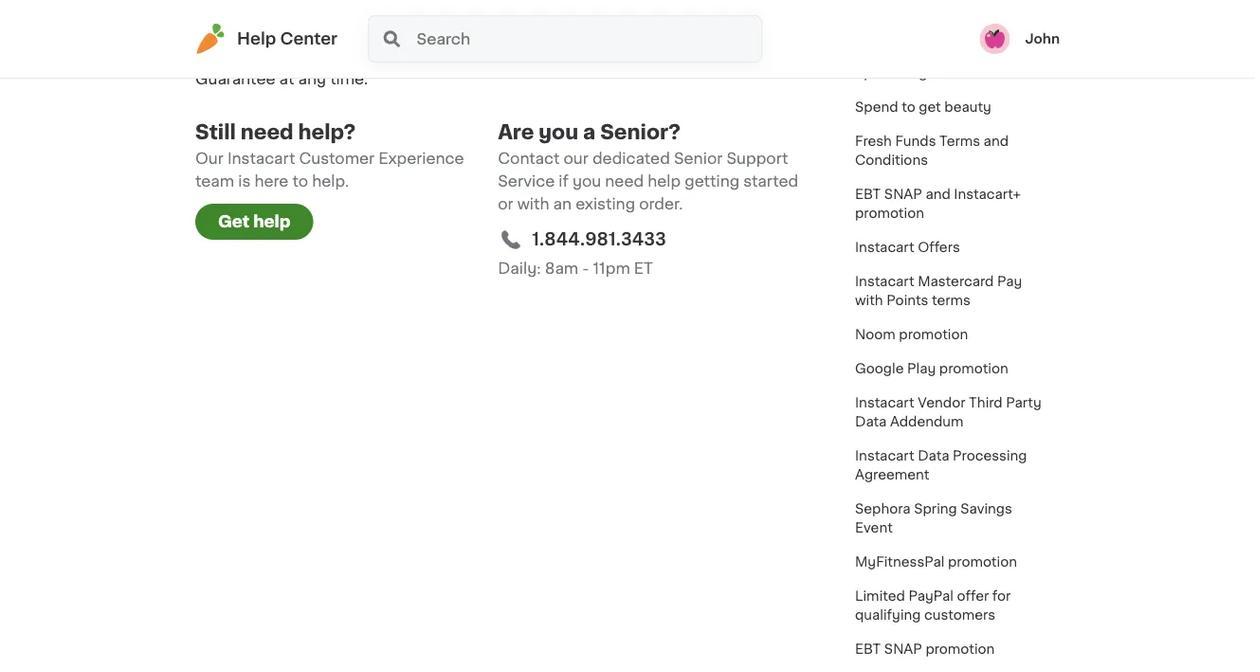 Task type: describe. For each thing, give the bounding box(es) containing it.
event
[[856, 522, 893, 535]]

center
[[280, 31, 338, 47]]

directly
[[626, 26, 684, 41]]

spend to get electronics
[[856, 66, 1020, 80]]

getting
[[685, 174, 740, 189]]

team
[[195, 174, 234, 189]]

help inside get help button
[[253, 214, 291, 230]]

beauty
[[945, 101, 992, 114]]

ebt snap promotion
[[856, 643, 995, 656]]

ebt snap and instacart+ promotion
[[856, 188, 1022, 220]]

or up 'order'
[[305, 26, 320, 41]]

customer
[[549, 26, 622, 41]]

for
[[993, 590, 1011, 603]]

is
[[238, 174, 251, 189]]

our
[[564, 151, 589, 166]]

1 may from the left
[[279, 3, 312, 18]]

with inside are you a senior? contact our dedicated senior support service if you need help getting started or with an existing order.
[[518, 196, 550, 212]]

instacart up abuse,
[[370, 3, 438, 18]]

a inside and may expire. instacart may deny any request or revoke a credit if we suspect fraud or abuse, or if we determine the customer directly or indirectly caused the order issue. instacart reserves the right to modify or cancel the guarantee at any time.
[[690, 3, 699, 18]]

suspect
[[195, 26, 257, 41]]

help
[[237, 31, 276, 47]]

vendor
[[918, 397, 966, 410]]

or left revoke
[[616, 3, 632, 18]]

the left customer
[[520, 26, 545, 41]]

reserves
[[448, 48, 514, 64]]

snap for promotion
[[885, 643, 923, 656]]

limited paypal offer for qualifying customers link
[[844, 580, 1061, 633]]

instacart mastercard pay with points terms link
[[844, 265, 1061, 318]]

instacart offers link
[[844, 231, 972, 265]]

sephora spring savings event link
[[844, 492, 1061, 545]]

here
[[255, 174, 289, 189]]

1 horizontal spatial any
[[522, 3, 550, 18]]

and inside 'fresh funds terms and conditions'
[[984, 135, 1009, 148]]

1.844.981.3433 link
[[532, 227, 667, 253]]

get for sporting
[[919, 32, 942, 46]]

help?
[[298, 122, 356, 142]]

existing
[[576, 196, 636, 212]]

goods
[[1004, 32, 1047, 46]]

spend to get beauty
[[856, 101, 992, 114]]

started
[[744, 174, 799, 189]]

help.
[[312, 174, 349, 189]]

with inside the instacart mastercard pay with points terms
[[856, 294, 884, 307]]

myfitnesspal
[[856, 556, 945, 569]]

data inside instacart vendor third party data addendum
[[856, 415, 887, 429]]

order.
[[640, 196, 683, 212]]

ebt snap and instacart+ promotion link
[[844, 177, 1061, 231]]

terms
[[932, 294, 971, 307]]

credit
[[703, 3, 747, 18]]

1 vertical spatial any
[[298, 71, 326, 86]]

or inside are you a senior? contact our dedicated senior support service if you need help getting started or with an existing order.
[[498, 196, 514, 212]]

snap for and
[[885, 188, 923, 201]]

google
[[856, 362, 904, 376]]

points
[[887, 294, 929, 307]]

help inside are you a senior? contact our dedicated senior support service if you need help getting started or with an existing order.
[[648, 174, 681, 189]]

google play promotion
[[856, 362, 1009, 376]]

need inside still need help? our instacart customer experience team is here to help.
[[241, 122, 294, 142]]

pay
[[998, 275, 1023, 288]]

promotion up offer
[[949, 556, 1018, 569]]

noom
[[856, 328, 896, 341]]

need inside are you a senior? contact our dedicated senior support service if you need help getting started or with an existing order.
[[605, 174, 644, 189]]

spend for spend to get sporting goods
[[856, 32, 899, 46]]

promotion up google play promotion
[[900, 328, 969, 341]]

service
[[498, 174, 555, 189]]

savings
[[961, 503, 1013, 516]]

expire.
[[316, 3, 367, 18]]

senior
[[674, 151, 723, 166]]

data inside instacart data processing agreement
[[918, 450, 950, 463]]

get for electronics
[[919, 66, 942, 80]]

john link
[[980, 24, 1061, 54]]

contact
[[498, 151, 560, 166]]

customers
[[925, 609, 996, 622]]

party
[[1007, 397, 1042, 410]]

to inside and may expire. instacart may deny any request or revoke a credit if we suspect fraud or abuse, or if we determine the customer directly or indirectly caused the order issue. instacart reserves the right to modify or cancel the guarantee at any time.
[[586, 48, 602, 64]]

revoke
[[635, 3, 686, 18]]

myfitnesspal promotion
[[856, 556, 1018, 569]]

electronics
[[945, 66, 1020, 80]]

at
[[279, 71, 294, 86]]

conditions
[[856, 154, 929, 167]]

instacart inside the instacart mastercard pay with points terms
[[856, 275, 915, 288]]

or down directly
[[663, 48, 679, 64]]

Search search field
[[415, 16, 762, 62]]

instacart right issue.
[[377, 48, 444, 64]]

or up cancel in the top right of the page
[[688, 26, 703, 41]]

issue.
[[329, 48, 373, 64]]

1.844.981.3433
[[532, 231, 667, 248]]

john
[[1026, 32, 1061, 46]]

-
[[583, 261, 589, 276]]

get
[[218, 214, 250, 230]]

8am
[[545, 261, 579, 276]]

an
[[554, 196, 572, 212]]

instacart vendor third party data addendum link
[[844, 386, 1061, 439]]

agreement
[[856, 469, 930, 482]]



Task type: locate. For each thing, give the bounding box(es) containing it.
and
[[246, 3, 275, 18], [984, 135, 1009, 148], [926, 188, 951, 201]]

you down our
[[573, 174, 602, 189]]

support
[[727, 151, 789, 166]]

spend inside spend to get beauty link
[[856, 101, 899, 114]]

customer
[[299, 151, 375, 166]]

3 get from the top
[[919, 101, 942, 114]]

1 horizontal spatial a
[[690, 3, 699, 18]]

may up fraud
[[279, 3, 312, 18]]

to up spend to get beauty link
[[902, 66, 916, 80]]

spend
[[856, 32, 899, 46], [856, 66, 899, 80], [856, 101, 899, 114]]

0 horizontal spatial may
[[279, 3, 312, 18]]

to up funds
[[902, 101, 916, 114]]

0 horizontal spatial data
[[856, 415, 887, 429]]

2 may from the left
[[442, 3, 475, 18]]

if
[[751, 3, 761, 18], [398, 26, 408, 41], [559, 174, 569, 189]]

limited
[[856, 590, 906, 603]]

order
[[284, 48, 325, 64]]

spend to get electronics link
[[844, 56, 1031, 90]]

instacart up here
[[228, 151, 295, 166]]

1 vertical spatial get
[[919, 66, 942, 80]]

instacart data processing agreement link
[[844, 439, 1061, 492]]

instacart mastercard pay with points terms
[[856, 275, 1023, 307]]

to for spend to get electronics
[[902, 66, 916, 80]]

a left credit
[[690, 3, 699, 18]]

fraud
[[261, 26, 301, 41]]

google play promotion link
[[844, 352, 1020, 386]]

promotion
[[856, 207, 925, 220], [900, 328, 969, 341], [940, 362, 1009, 376], [949, 556, 1018, 569], [926, 643, 995, 656]]

spring
[[915, 503, 958, 516]]

to up the spend to get electronics link
[[902, 32, 916, 46]]

0 horizontal spatial with
[[518, 196, 550, 212]]

1 vertical spatial need
[[605, 174, 644, 189]]

1 vertical spatial and
[[984, 135, 1009, 148]]

0 vertical spatial and
[[246, 3, 275, 18]]

help center
[[237, 31, 338, 47]]

indirectly
[[707, 26, 779, 41]]

1 vertical spatial a
[[583, 122, 596, 142]]

0 horizontal spatial we
[[412, 26, 434, 41]]

with down 'service'
[[518, 196, 550, 212]]

a inside are you a senior? contact our dedicated senior support service if you need help getting started or with an existing order.
[[583, 122, 596, 142]]

any
[[522, 3, 550, 18], [298, 71, 326, 86]]

1 horizontal spatial and
[[926, 188, 951, 201]]

user avatar image
[[980, 24, 1011, 54]]

instacart inside instacart vendor third party data addendum
[[856, 397, 915, 410]]

third
[[970, 397, 1003, 410]]

1 vertical spatial ebt
[[856, 643, 882, 656]]

ebt snap promotion link
[[844, 633, 1007, 667]]

1 horizontal spatial data
[[918, 450, 950, 463]]

data down google
[[856, 415, 887, 429]]

get for beauty
[[919, 101, 942, 114]]

spend to get sporting goods link
[[844, 22, 1058, 56]]

offers
[[918, 241, 961, 254]]

get
[[919, 32, 942, 46], [919, 66, 942, 80], [919, 101, 942, 114]]

processing
[[953, 450, 1028, 463]]

promotion down customers
[[926, 643, 995, 656]]

if up indirectly
[[751, 3, 761, 18]]

fresh
[[856, 135, 893, 148]]

senior?
[[601, 122, 681, 142]]

2 horizontal spatial if
[[751, 3, 761, 18]]

0 vertical spatial we
[[765, 3, 787, 18]]

instacart inside instacart data processing agreement
[[856, 450, 915, 463]]

abuse,
[[324, 26, 375, 41]]

instacart down google
[[856, 397, 915, 410]]

snap down conditions
[[885, 188, 923, 201]]

play
[[908, 362, 936, 376]]

funds
[[896, 135, 937, 148]]

are
[[498, 122, 534, 142]]

0 horizontal spatial help
[[253, 214, 291, 230]]

2 horizontal spatial and
[[984, 135, 1009, 148]]

1 vertical spatial you
[[573, 174, 602, 189]]

or
[[616, 3, 632, 18], [305, 26, 320, 41], [379, 26, 394, 41], [688, 26, 703, 41], [663, 48, 679, 64], [498, 196, 514, 212]]

help right get
[[253, 214, 291, 230]]

0 vertical spatial data
[[856, 415, 887, 429]]

need down dedicated
[[605, 174, 644, 189]]

data down addendum
[[918, 450, 950, 463]]

0 horizontal spatial a
[[583, 122, 596, 142]]

offer
[[958, 590, 990, 603]]

we up indirectly
[[765, 3, 787, 18]]

to for spend to get beauty
[[902, 101, 916, 114]]

to inside spend to get beauty link
[[902, 101, 916, 114]]

instacart left offers
[[856, 241, 915, 254]]

1 vertical spatial if
[[398, 26, 408, 41]]

a up our
[[583, 122, 596, 142]]

time.
[[330, 71, 368, 86]]

1 get from the top
[[919, 32, 942, 46]]

need
[[241, 122, 294, 142], [605, 174, 644, 189]]

1 snap from the top
[[885, 188, 923, 201]]

ebt inside ebt snap and instacart+ promotion
[[856, 188, 882, 201]]

snap down qualifying
[[885, 643, 923, 656]]

0 vertical spatial need
[[241, 122, 294, 142]]

0 vertical spatial spend
[[856, 32, 899, 46]]

sephora
[[856, 503, 911, 516]]

to inside the spend to get electronics link
[[902, 66, 916, 80]]

need up here
[[241, 122, 294, 142]]

ebt for ebt snap and instacart+ promotion
[[856, 188, 882, 201]]

0 vertical spatial help
[[648, 174, 681, 189]]

promotion inside ebt snap and instacart+ promotion
[[856, 207, 925, 220]]

spend for spend to get beauty
[[856, 101, 899, 114]]

1 vertical spatial with
[[856, 294, 884, 307]]

instacart up agreement
[[856, 450, 915, 463]]

1 ebt from the top
[[856, 188, 882, 201]]

1 horizontal spatial help
[[648, 174, 681, 189]]

noom promotion
[[856, 328, 969, 341]]

you up our
[[539, 122, 579, 142]]

0 vertical spatial if
[[751, 3, 761, 18]]

1 horizontal spatial if
[[559, 174, 569, 189]]

spend up spend to get beauty
[[856, 66, 899, 80]]

ebt down conditions
[[856, 188, 882, 201]]

et
[[634, 261, 654, 276]]

to
[[902, 32, 916, 46], [586, 48, 602, 64], [902, 66, 916, 80], [902, 101, 916, 114], [293, 174, 308, 189]]

3 spend from the top
[[856, 101, 899, 114]]

instacart+
[[955, 188, 1022, 201]]

0 vertical spatial snap
[[885, 188, 923, 201]]

get help
[[218, 214, 291, 230]]

0 vertical spatial ebt
[[856, 188, 882, 201]]

instacart image
[[195, 24, 226, 54]]

modify
[[605, 48, 659, 64]]

get up the spend to get electronics link
[[919, 32, 942, 46]]

may up determine
[[442, 3, 475, 18]]

promotion up instacart offers
[[856, 207, 925, 220]]

2 vertical spatial if
[[559, 174, 569, 189]]

instacart inside still need help? our instacart customer experience team is here to help.
[[228, 151, 295, 166]]

spend up "spend to get electronics"
[[856, 32, 899, 46]]

or down 'service'
[[498, 196, 514, 212]]

and inside ebt snap and instacart+ promotion
[[926, 188, 951, 201]]

0 vertical spatial a
[[690, 3, 699, 18]]

the
[[520, 26, 545, 41], [255, 48, 281, 64], [518, 48, 543, 64], [737, 48, 763, 64]]

terms
[[940, 135, 981, 148]]

to right here
[[293, 174, 308, 189]]

promotion up third
[[940, 362, 1009, 376]]

sephora spring savings event
[[856, 503, 1013, 535]]

spend for spend to get electronics
[[856, 66, 899, 80]]

snap inside "link"
[[885, 643, 923, 656]]

2 vertical spatial and
[[926, 188, 951, 201]]

we left determine
[[412, 26, 434, 41]]

if up 'an'
[[559, 174, 569, 189]]

2 vertical spatial get
[[919, 101, 942, 114]]

and down 'fresh funds terms and conditions' at the right top of page
[[926, 188, 951, 201]]

0 horizontal spatial need
[[241, 122, 294, 142]]

and inside and may expire. instacart may deny any request or revoke a credit if we suspect fraud or abuse, or if we determine the customer directly or indirectly caused the order issue. instacart reserves the right to modify or cancel the guarantee at any time.
[[246, 3, 275, 18]]

1 horizontal spatial we
[[765, 3, 787, 18]]

to down customer
[[586, 48, 602, 64]]

if inside are you a senior? contact our dedicated senior support service if you need help getting started or with an existing order.
[[559, 174, 569, 189]]

instacart
[[370, 3, 438, 18], [377, 48, 444, 64], [228, 151, 295, 166], [856, 241, 915, 254], [856, 275, 915, 288], [856, 397, 915, 410], [856, 450, 915, 463]]

1 vertical spatial we
[[412, 26, 434, 41]]

and up help
[[246, 3, 275, 18]]

to for spend to get sporting goods
[[902, 32, 916, 46]]

the left right
[[518, 48, 543, 64]]

2 vertical spatial spend
[[856, 101, 899, 114]]

get down the spend to get electronics link
[[919, 101, 942, 114]]

guarantee
[[195, 71, 276, 86]]

data
[[856, 415, 887, 429], [918, 450, 950, 463]]

ebt down qualifying
[[856, 643, 882, 656]]

you
[[539, 122, 579, 142], [573, 174, 602, 189]]

snap inside ebt snap and instacart+ promotion
[[885, 188, 923, 201]]

spend to get sporting goods
[[856, 32, 1047, 46]]

instacart up points
[[856, 275, 915, 288]]

ebt
[[856, 188, 882, 201], [856, 643, 882, 656]]

to inside still need help? our instacart customer experience team is here to help.
[[293, 174, 308, 189]]

spend inside spend to get sporting goods link
[[856, 32, 899, 46]]

cancel
[[683, 48, 734, 64]]

determine
[[438, 26, 516, 41]]

fresh funds terms and conditions link
[[844, 124, 1061, 177]]

help up order.
[[648, 174, 681, 189]]

experience
[[379, 151, 464, 166]]

myfitnesspal promotion link
[[844, 545, 1029, 580]]

the down indirectly
[[737, 48, 763, 64]]

deny
[[479, 3, 518, 18]]

help center link
[[195, 24, 338, 54]]

2 get from the top
[[919, 66, 942, 80]]

2 spend from the top
[[856, 66, 899, 80]]

with up noom
[[856, 294, 884, 307]]

1 vertical spatial help
[[253, 214, 291, 230]]

still need help? our instacart customer experience team is here to help.
[[195, 122, 464, 189]]

right
[[547, 48, 582, 64]]

1 horizontal spatial with
[[856, 294, 884, 307]]

instacart offers
[[856, 241, 961, 254]]

to inside spend to get sporting goods link
[[902, 32, 916, 46]]

0 vertical spatial get
[[919, 32, 942, 46]]

2 ebt from the top
[[856, 643, 882, 656]]

get up spend to get beauty link
[[919, 66, 942, 80]]

addendum
[[891, 415, 964, 429]]

0 vertical spatial with
[[518, 196, 550, 212]]

spend to get beauty link
[[844, 90, 1004, 124]]

spend up 'fresh'
[[856, 101, 899, 114]]

a
[[690, 3, 699, 18], [583, 122, 596, 142]]

1 spend from the top
[[856, 32, 899, 46]]

are you a senior? contact our dedicated senior support service if you need help getting started or with an existing order.
[[498, 122, 799, 212]]

2 snap from the top
[[885, 643, 923, 656]]

0 horizontal spatial if
[[398, 26, 408, 41]]

0 vertical spatial any
[[522, 3, 550, 18]]

sporting
[[945, 32, 1001, 46]]

0 horizontal spatial any
[[298, 71, 326, 86]]

fresh funds terms and conditions
[[856, 135, 1009, 167]]

caused
[[195, 48, 251, 64]]

the down help
[[255, 48, 281, 64]]

promotion inside "link"
[[926, 643, 995, 656]]

ebt for ebt snap promotion
[[856, 643, 882, 656]]

instacart vendor third party data addendum
[[856, 397, 1042, 429]]

1 horizontal spatial need
[[605, 174, 644, 189]]

11pm
[[593, 261, 631, 276]]

1 vertical spatial snap
[[885, 643, 923, 656]]

1 horizontal spatial may
[[442, 3, 475, 18]]

1 vertical spatial spend
[[856, 66, 899, 80]]

ebt inside "link"
[[856, 643, 882, 656]]

if right abuse,
[[398, 26, 408, 41]]

and right terms
[[984, 135, 1009, 148]]

any down 'order'
[[298, 71, 326, 86]]

qualifying
[[856, 609, 922, 622]]

any right the deny
[[522, 3, 550, 18]]

1 vertical spatial data
[[918, 450, 950, 463]]

0 horizontal spatial and
[[246, 3, 275, 18]]

paypal
[[909, 590, 954, 603]]

or right abuse,
[[379, 26, 394, 41]]

0 vertical spatial you
[[539, 122, 579, 142]]



Task type: vqa. For each thing, say whether or not it's contained in the screenshot.
the with
yes



